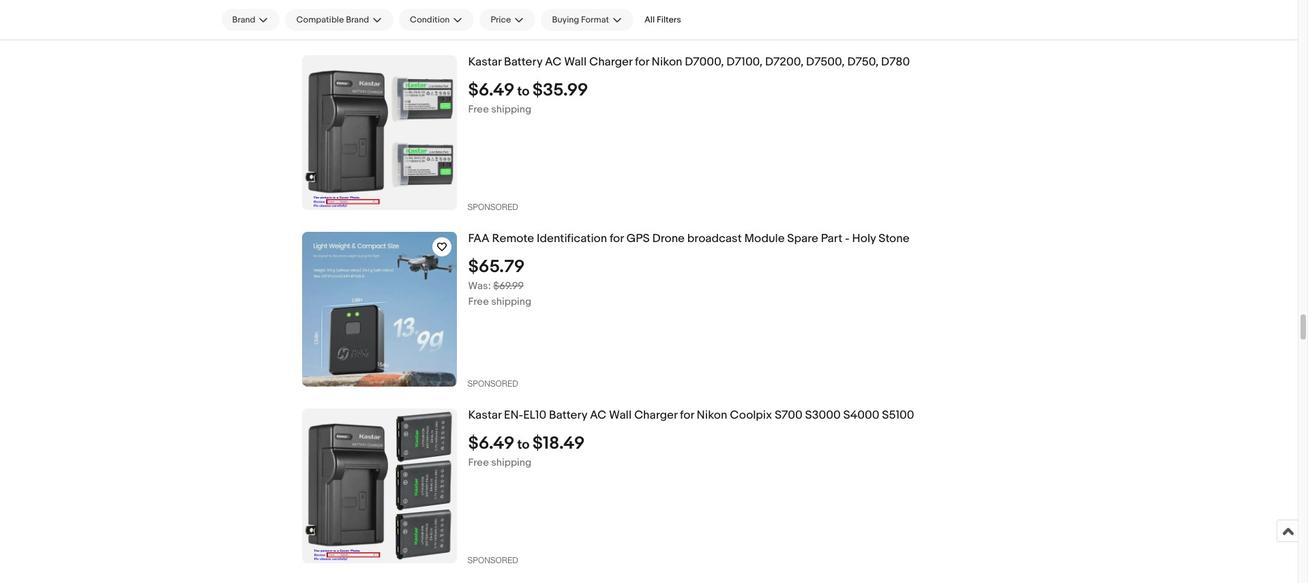 Task type: locate. For each thing, give the bounding box(es) containing it.
battery up $6.49 to $35.99 free shipping
[[504, 55, 543, 69]]

charger
[[589, 55, 633, 69], [634, 409, 678, 422]]

2 horizontal spatial for
[[680, 409, 694, 422]]

1 vertical spatial to
[[518, 437, 530, 453]]

3 shipping from the top
[[491, 456, 532, 469]]

free for $18.49
[[468, 456, 489, 469]]

1 vertical spatial wall
[[609, 409, 632, 422]]

0 vertical spatial sponsored
[[468, 203, 518, 212]]

0 horizontal spatial for
[[610, 232, 624, 246]]

0 vertical spatial $6.49
[[468, 80, 515, 101]]

compatible brand
[[296, 14, 369, 25]]

1 vertical spatial charger
[[634, 409, 678, 422]]

free inside $6.49 to $18.49 free shipping
[[468, 456, 489, 469]]

0 vertical spatial for
[[635, 55, 649, 69]]

shipping for $69.99
[[491, 295, 532, 308]]

1 free from the top
[[468, 103, 489, 116]]

identification
[[537, 232, 607, 246]]

$6.49 inside $6.49 to $35.99 free shipping
[[468, 80, 515, 101]]

0 vertical spatial kastar
[[468, 55, 502, 69]]

0 vertical spatial battery
[[504, 55, 543, 69]]

1 horizontal spatial brand
[[346, 14, 369, 25]]

2 kastar from the top
[[468, 409, 502, 422]]

remote
[[492, 232, 534, 246]]

1 vertical spatial free
[[468, 295, 489, 308]]

shipping
[[491, 103, 532, 116], [491, 295, 532, 308], [491, 456, 532, 469]]

kastar battery ac wall charger for nikon d7000, d7100, d7200, d7500, d750, d780 link
[[468, 55, 1147, 69]]

1 vertical spatial for
[[610, 232, 624, 246]]

0 vertical spatial wall
[[564, 55, 587, 69]]

free
[[468, 103, 489, 116], [468, 295, 489, 308], [468, 456, 489, 469]]

1 sponsored from the top
[[468, 203, 518, 212]]

faa
[[468, 232, 490, 246]]

shipping for $35.99
[[491, 103, 532, 116]]

kastar en-el10 battery ac wall charger for nikon coolpix s700 s3000 s4000 s5100 link
[[468, 409, 1147, 423]]

to inside $6.49 to $18.49 free shipping
[[518, 437, 530, 453]]

free inside $6.49 to $35.99 free shipping
[[468, 103, 489, 116]]

$6.49 to $35.99 free shipping
[[468, 80, 588, 116]]

0 vertical spatial charger
[[589, 55, 633, 69]]

-
[[845, 232, 850, 246]]

1 horizontal spatial charger
[[634, 409, 678, 422]]

0 vertical spatial to
[[518, 84, 530, 99]]

0 horizontal spatial charger
[[589, 55, 633, 69]]

1 $6.49 from the top
[[468, 80, 515, 101]]

0 horizontal spatial brand
[[232, 14, 255, 25]]

3 free from the top
[[468, 456, 489, 469]]

1 kastar from the top
[[468, 55, 502, 69]]

1 vertical spatial ac
[[590, 409, 607, 422]]

all
[[645, 14, 655, 25]]

brand button
[[221, 9, 280, 31]]

kastar
[[468, 55, 502, 69], [468, 409, 502, 422]]

brand
[[232, 14, 255, 25], [346, 14, 369, 25]]

price button
[[480, 9, 536, 31]]

sponsored
[[468, 203, 518, 212], [468, 379, 518, 389], [468, 556, 518, 566]]

for left gps at the left of page
[[610, 232, 624, 246]]

$6.49 inside $6.49 to $18.49 free shipping
[[468, 433, 515, 454]]

$6.49 for $18.49
[[468, 433, 515, 454]]

$6.49 for $35.99
[[468, 80, 515, 101]]

kastar down price
[[468, 55, 502, 69]]

d7200,
[[765, 55, 804, 69]]

0 vertical spatial shipping
[[491, 103, 532, 116]]

3 sponsored from the top
[[468, 556, 518, 566]]

filters
[[657, 14, 681, 25]]

ac
[[545, 55, 562, 69], [590, 409, 607, 422]]

2 shipping from the top
[[491, 295, 532, 308]]

1 horizontal spatial ac
[[590, 409, 607, 422]]

to down en-
[[518, 437, 530, 453]]

for left the coolpix
[[680, 409, 694, 422]]

free inside $65.79 was: $69.99 free shipping
[[468, 295, 489, 308]]

holy
[[852, 232, 876, 246]]

2 vertical spatial shipping
[[491, 456, 532, 469]]

1 horizontal spatial battery
[[549, 409, 588, 422]]

all filters button
[[639, 9, 687, 31]]

kastar left en-
[[468, 409, 502, 422]]

shipping inside $6.49 to $18.49 free shipping
[[491, 456, 532, 469]]

wall
[[564, 55, 587, 69], [609, 409, 632, 422]]

1 to from the top
[[518, 84, 530, 99]]

1 vertical spatial shipping
[[491, 295, 532, 308]]

wall inside kastar en-el10 battery ac wall charger for nikon coolpix s700 s3000 s4000 s5100 link
[[609, 409, 632, 422]]

0 horizontal spatial wall
[[564, 55, 587, 69]]

for inside 'link'
[[610, 232, 624, 246]]

1 vertical spatial $6.49
[[468, 433, 515, 454]]

d7100,
[[727, 55, 763, 69]]

shipping inside $6.49 to $35.99 free shipping
[[491, 103, 532, 116]]

$65.79
[[468, 256, 525, 278]]

condition
[[410, 14, 450, 25]]

$65.79 was: $69.99 free shipping
[[468, 256, 532, 308]]

sponsored for $35.99
[[468, 203, 518, 212]]

nikon
[[652, 55, 683, 69], [697, 409, 728, 422]]

1 brand from the left
[[232, 14, 255, 25]]

shipping inside $65.79 was: $69.99 free shipping
[[491, 295, 532, 308]]

2 $6.49 from the top
[[468, 433, 515, 454]]

spare
[[788, 232, 819, 246]]

s4000
[[844, 409, 880, 422]]

wall inside kastar battery ac wall charger for nikon d7000, d7100, d7200, d7500, d750, d780 link
[[564, 55, 587, 69]]

1 vertical spatial sponsored
[[468, 379, 518, 389]]

1 vertical spatial nikon
[[697, 409, 728, 422]]

kastar battery ac wall charger for nikon d7000, d7100, d7200, d7500, d750, d780 image
[[302, 55, 457, 210]]

all filters
[[645, 14, 681, 25]]

el10
[[523, 409, 547, 422]]

0 horizontal spatial ac
[[545, 55, 562, 69]]

battery
[[504, 55, 543, 69], [549, 409, 588, 422]]

$6.49 to $18.49 free shipping
[[468, 433, 585, 469]]

1 vertical spatial battery
[[549, 409, 588, 422]]

to left $35.99
[[518, 84, 530, 99]]

to
[[518, 84, 530, 99], [518, 437, 530, 453]]

to for $18.49
[[518, 437, 530, 453]]

$6.49
[[468, 80, 515, 101], [468, 433, 515, 454]]

faa remote identification for gps drone broadcast module spare part - holy stone link
[[468, 232, 1147, 246]]

for
[[635, 55, 649, 69], [610, 232, 624, 246], [680, 409, 694, 422]]

gps
[[627, 232, 650, 246]]

broadcast
[[688, 232, 742, 246]]

kastar en-el10 battery ac wall charger for nikon coolpix s700 s3000 s4000 s5100 image
[[302, 409, 457, 564]]

nikon left d7000,
[[652, 55, 683, 69]]

2 free from the top
[[468, 295, 489, 308]]

to inside $6.49 to $35.99 free shipping
[[518, 84, 530, 99]]

1 horizontal spatial wall
[[609, 409, 632, 422]]

0 horizontal spatial nikon
[[652, 55, 683, 69]]

2 vertical spatial sponsored
[[468, 556, 518, 566]]

ac up $35.99
[[545, 55, 562, 69]]

1 vertical spatial kastar
[[468, 409, 502, 422]]

1 horizontal spatial nikon
[[697, 409, 728, 422]]

for down all at top
[[635, 55, 649, 69]]

2 vertical spatial free
[[468, 456, 489, 469]]

2 to from the top
[[518, 437, 530, 453]]

compatible brand button
[[285, 9, 394, 31]]

battery up the $18.49
[[549, 409, 588, 422]]

kastar battery ac wall charger for nikon d7000, d7100, d7200, d7500, d750, d780
[[468, 55, 910, 69]]

ac right el10
[[590, 409, 607, 422]]

nikon left the coolpix
[[697, 409, 728, 422]]

coolpix
[[730, 409, 772, 422]]

was:
[[468, 280, 491, 293]]

d780
[[882, 55, 910, 69]]

1 shipping from the top
[[491, 103, 532, 116]]

0 vertical spatial free
[[468, 103, 489, 116]]

shipping for $18.49
[[491, 456, 532, 469]]



Task type: vqa. For each thing, say whether or not it's contained in the screenshot.
leftmost for
yes



Task type: describe. For each thing, give the bounding box(es) containing it.
d750,
[[848, 55, 879, 69]]

0 vertical spatial ac
[[545, 55, 562, 69]]

1 horizontal spatial for
[[635, 55, 649, 69]]

d7500,
[[806, 55, 845, 69]]

$18.49
[[533, 433, 585, 454]]

part
[[821, 232, 843, 246]]

kastar en-el10 battery ac wall charger for nikon coolpix s700 s3000 s4000 s5100
[[468, 409, 915, 422]]

2 brand from the left
[[346, 14, 369, 25]]

kastar for $35.99
[[468, 55, 502, 69]]

compatible
[[296, 14, 344, 25]]

free for $69.99
[[468, 295, 489, 308]]

buying
[[552, 14, 579, 25]]

2 vertical spatial for
[[680, 409, 694, 422]]

d7000,
[[685, 55, 724, 69]]

$35.99
[[533, 80, 588, 101]]

0 vertical spatial nikon
[[652, 55, 683, 69]]

price
[[491, 14, 511, 25]]

s700
[[775, 409, 803, 422]]

free for $35.99
[[468, 103, 489, 116]]

s3000
[[805, 409, 841, 422]]

module
[[745, 232, 785, 246]]

format
[[581, 14, 609, 25]]

buying format button
[[541, 9, 634, 31]]

2 sponsored from the top
[[468, 379, 518, 389]]

faa remote identification for gps drone broadcast module spare part - holy stone
[[468, 232, 910, 246]]

0 horizontal spatial battery
[[504, 55, 543, 69]]

condition button
[[399, 9, 474, 31]]

stone
[[879, 232, 910, 246]]

faa remote identification for gps drone broadcast module spare part - holy stone image
[[302, 232, 457, 387]]

s5100
[[882, 409, 915, 422]]

en-
[[504, 409, 523, 422]]

buying format
[[552, 14, 609, 25]]

genuine new dji mini 2 / se intelligent flight battery pack - spare extra charge image
[[302, 0, 457, 8]]

sponsored for $18.49
[[468, 556, 518, 566]]

drone
[[653, 232, 685, 246]]

kastar for $18.49
[[468, 409, 502, 422]]

to for $35.99
[[518, 84, 530, 99]]

$69.99
[[493, 280, 524, 293]]



